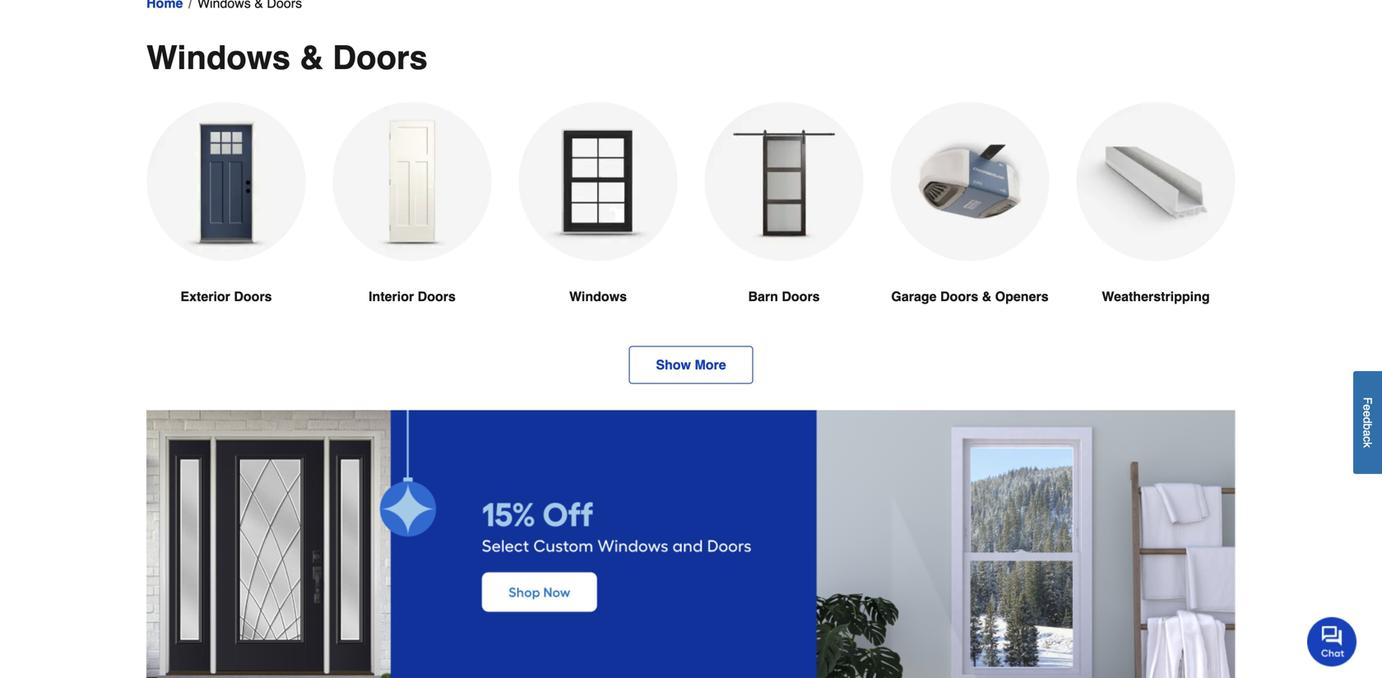 Task type: describe. For each thing, give the bounding box(es) containing it.
interior doors link
[[333, 102, 492, 346]]

exterior doors
[[181, 289, 272, 304]]

a barn door with a brown frame, three frosted glass panels, black hardware and a black track. image
[[705, 102, 864, 261]]

f e e d b a c k button
[[1354, 371, 1383, 474]]

windows for windows & doors
[[147, 39, 291, 77]]

a blue chamberlain garage door opener with two white light panels. image
[[891, 102, 1050, 261]]

garage doors & openers
[[892, 289, 1049, 304]]

b
[[1362, 423, 1375, 430]]

d
[[1362, 417, 1375, 423]]

exterior doors link
[[147, 102, 306, 346]]

interior doors
[[369, 289, 456, 304]]

more
[[695, 357, 727, 372]]

doors for garage doors & openers
[[941, 289, 979, 304]]

0 vertical spatial &
[[300, 39, 324, 77]]

a
[[1362, 430, 1375, 436]]

windows for windows
[[570, 289, 627, 304]]

1 e from the top
[[1362, 404, 1375, 411]]

windows & doors
[[147, 39, 428, 77]]

2 e from the top
[[1362, 411, 1375, 417]]

weatherstripping
[[1102, 289, 1211, 304]]



Task type: vqa. For each thing, say whether or not it's contained in the screenshot.
the top chevron down icon
no



Task type: locate. For each thing, give the bounding box(es) containing it.
0 horizontal spatial &
[[300, 39, 324, 77]]

doors
[[333, 39, 428, 77], [234, 289, 272, 304], [418, 289, 456, 304], [782, 289, 820, 304], [941, 289, 979, 304]]

a black double-hung window with six panes. image
[[519, 102, 678, 261]]

&
[[300, 39, 324, 77], [983, 289, 992, 304]]

a blue six-lite, two-panel, shaker-style exterior door. image
[[147, 102, 306, 261]]

doors for exterior doors
[[234, 289, 272, 304]]

garage
[[892, 289, 937, 304]]

1 vertical spatial &
[[983, 289, 992, 304]]

show more
[[656, 357, 727, 372]]

windows
[[147, 39, 291, 77], [570, 289, 627, 304]]

1 horizontal spatial windows
[[570, 289, 627, 304]]

barn
[[749, 289, 779, 304]]

exterior
[[181, 289, 230, 304]]

show
[[656, 357, 691, 372]]

barn doors link
[[705, 102, 864, 346]]

advertisement region
[[147, 410, 1236, 678]]

doors inside exterior doors link
[[234, 289, 272, 304]]

1 vertical spatial windows
[[570, 289, 627, 304]]

weatherstripping link
[[1077, 102, 1236, 346]]

1 horizontal spatial &
[[983, 289, 992, 304]]

f e e d b a c k
[[1362, 397, 1375, 448]]

garage doors & openers link
[[891, 102, 1050, 346]]

0 vertical spatial windows
[[147, 39, 291, 77]]

barn doors
[[749, 289, 820, 304]]

doors inside barn doors link
[[782, 289, 820, 304]]

e up b
[[1362, 411, 1375, 417]]

show more button
[[629, 346, 754, 384]]

doors for barn doors
[[782, 289, 820, 304]]

chat invite button image
[[1308, 617, 1358, 667]]

e up d
[[1362, 404, 1375, 411]]

a piece of white weatherstripping. image
[[1077, 102, 1236, 261]]

doors inside garage doors & openers link
[[941, 289, 979, 304]]

k
[[1362, 442, 1375, 448]]

interior
[[369, 289, 414, 304]]

doors inside the interior doors link
[[418, 289, 456, 304]]

c
[[1362, 436, 1375, 442]]

0 horizontal spatial windows
[[147, 39, 291, 77]]

openers
[[996, 289, 1049, 304]]

windows link
[[519, 102, 678, 346]]

e
[[1362, 404, 1375, 411], [1362, 411, 1375, 417]]

a white three-panel, craftsman-style, prehung interior door with doorframe and hinges. image
[[333, 102, 492, 261]]

doors for interior doors
[[418, 289, 456, 304]]

f
[[1362, 397, 1375, 404]]



